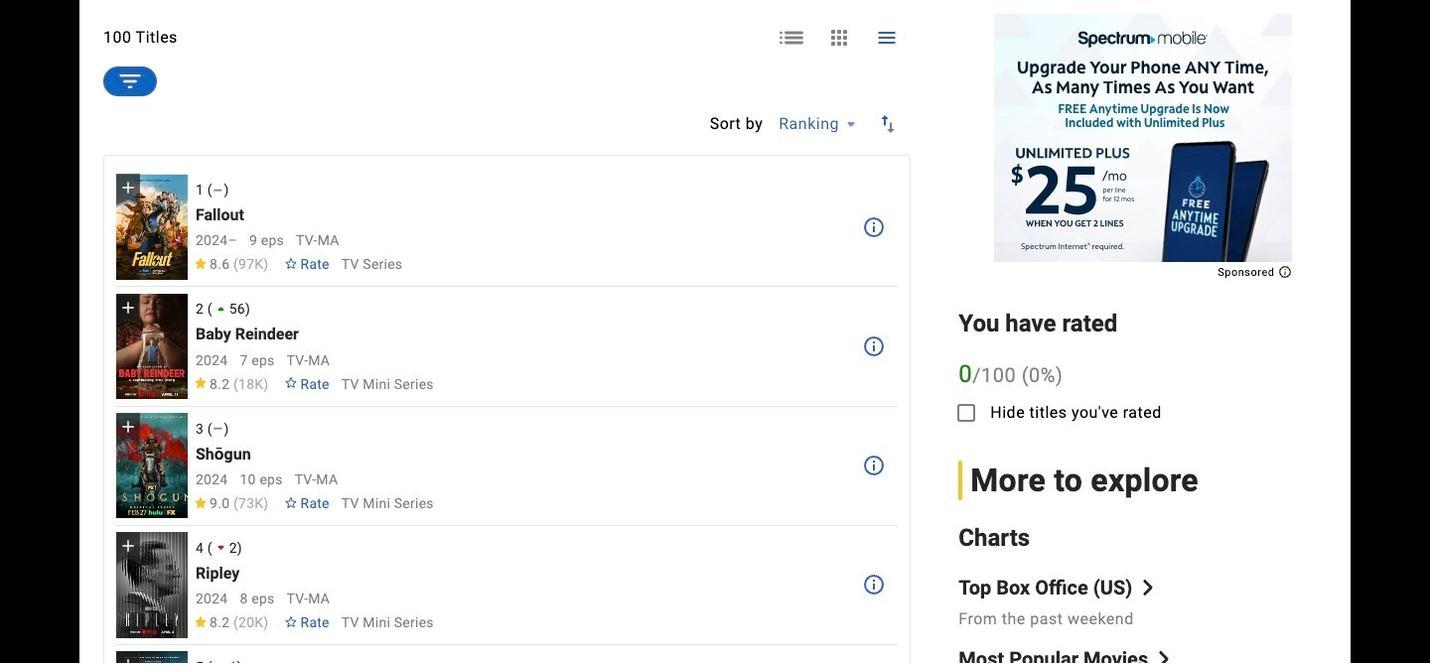 Task type: describe. For each thing, give the bounding box(es) containing it.
star inline image for andrew scott in ripley (2024) image
[[194, 617, 208, 628]]

add image for andrew scott in ripley (2024) image
[[118, 537, 138, 556]]

no rank change element for walton goggins, aaron moten, and ella purnell in fallout (2024) image
[[213, 185, 224, 195]]

selected:  compact view image
[[876, 26, 899, 49]]

imdb rating: 8.6 element
[[194, 257, 269, 273]]

star border inline image for imdb rating: 9.0 element
[[285, 497, 298, 508]]

add image for walton goggins, aaron moten, and ella purnell in fallout (2024) image
[[118, 178, 138, 198]]

filter image
[[116, 67, 144, 95]]

imdb rating: 8.2 element for jessica gunning and richard gadd in baby reindeer (2024) image
[[194, 376, 269, 392]]

group for 'see more information about baby reindeer' image
[[116, 294, 188, 400]]

no rank change image for hiroyuki sanada in shōgun (2024) image
[[213, 424, 223, 434]]

hiroyuki sanada in shōgun (2024) image
[[116, 413, 188, 519]]

no rank change image for walton goggins, aaron moten, and ella purnell in fallout (2024) image
[[213, 185, 223, 195]]

moved down 2 in ranking image
[[210, 538, 231, 559]]

checkbox unchecked image
[[955, 401, 979, 425]]

moved up 56 in ranking element
[[210, 299, 245, 320]]

no rank change element for hiroyuki sanada in shōgun (2024) image
[[213, 424, 224, 434]]

see more information about ripley image
[[863, 574, 887, 597]]

star border inline image for jessica gunning and richard gadd in baby reindeer (2024) image imdb rating: 8.2 element
[[285, 378, 298, 389]]

arrow drop down image
[[840, 112, 863, 136]]

sponsored content section
[[994, 14, 1292, 276]]

see more information about fallout image
[[863, 215, 887, 239]]

star inline image for walton goggins, aaron moten, and ella purnell in fallout (2024) image
[[194, 258, 208, 270]]

group for see more information about fallout image
[[116, 174, 188, 280]]

star border inline image for imdb rating: 8.6 element
[[285, 258, 298, 270]]



Task type: locate. For each thing, give the bounding box(es) containing it.
1 vertical spatial add image
[[118, 417, 138, 437]]

jessica gunning and richard gadd in baby reindeer (2024) image
[[116, 294, 188, 400]]

star inline image right jessica gunning and richard gadd in baby reindeer (2024) image
[[194, 378, 208, 389]]

star inline image
[[194, 497, 208, 508], [194, 617, 208, 628]]

group
[[116, 174, 188, 280], [116, 294, 188, 400], [116, 413, 188, 519], [116, 533, 188, 638], [116, 652, 188, 664]]

1 vertical spatial imdb rating: 8.2 element
[[194, 615, 269, 631]]

add image
[[118, 178, 138, 198], [118, 537, 138, 556]]

0 vertical spatial star border inline image
[[285, 258, 298, 270]]

no rank change element
[[213, 185, 224, 195], [213, 424, 224, 434]]

star inline image for jessica gunning and richard gadd in baby reindeer (2024) image
[[194, 378, 208, 389]]

3 group from the top
[[116, 413, 188, 519]]

grid view image
[[828, 26, 852, 49]]

0 vertical spatial star inline image
[[194, 497, 208, 508]]

star inline image right hiroyuki sanada in shōgun (2024) image
[[194, 497, 208, 508]]

imdb rating: 8.2 element down moved up 56 in ranking element
[[194, 376, 269, 392]]

1 vertical spatial star inline image
[[194, 617, 208, 628]]

walton goggins, aaron moten, and ella purnell in fallout (2024) image
[[116, 174, 188, 280]]

3 body problem (2024) image
[[116, 652, 188, 664]]

chevron right inline image
[[1157, 652, 1173, 664]]

group up 3 body problem (2024) image
[[116, 533, 188, 638]]

add image for jessica gunning and richard gadd in baby reindeer (2024) image
[[118, 298, 138, 318]]

add image for 3 body problem (2024) image
[[118, 656, 138, 664]]

1 imdb rating: 8.2 element from the top
[[194, 376, 269, 392]]

imdb rating: 8.2 element
[[194, 376, 269, 392], [194, 615, 269, 631]]

0 vertical spatial add image
[[118, 178, 138, 198]]

2 star border inline image from the top
[[285, 378, 298, 389]]

star border inline image
[[285, 258, 298, 270], [285, 378, 298, 389], [285, 497, 298, 508]]

andrew scott in ripley (2024) image
[[116, 533, 188, 638]]

2 group from the top
[[116, 294, 188, 400]]

moved down 1 in ranking element
[[213, 661, 237, 664]]

3 add image from the top
[[118, 656, 138, 664]]

4 group from the top
[[116, 533, 188, 638]]

2 add image from the top
[[118, 417, 138, 437]]

change sort by direction image
[[876, 112, 900, 136]]

group left imdb rating: 8.6 element
[[116, 174, 188, 280]]

group for see more information about shōgun icon at the right bottom of page
[[116, 413, 188, 519]]

no rank change element up imdb rating: 9.0 element
[[213, 424, 224, 434]]

moved down 2 in ranking element
[[210, 538, 237, 559]]

1 group from the top
[[116, 174, 188, 280]]

2 vertical spatial star border inline image
[[285, 497, 298, 508]]

star inline image
[[194, 258, 208, 270], [194, 378, 208, 389]]

imdb rating: 8.2 element up moved down 1 in ranking element at the left
[[194, 615, 269, 631]]

star inline image inside imdb rating: 8.6 element
[[194, 258, 208, 270]]

moved up 56 in ranking image
[[210, 299, 231, 320]]

2 imdb rating: 8.2 element from the top
[[194, 615, 269, 631]]

star inline image right andrew scott in ripley (2024) image
[[194, 617, 208, 628]]

see more information about baby reindeer image
[[863, 335, 887, 359]]

add image down jessica gunning and richard gadd in baby reindeer (2024) image
[[118, 417, 138, 437]]

1 add image from the top
[[118, 298, 138, 318]]

1 add image from the top
[[118, 178, 138, 198]]

2 star inline image from the top
[[194, 617, 208, 628]]

1 vertical spatial no rank change element
[[213, 424, 224, 434]]

0 vertical spatial imdb rating: 8.2 element
[[194, 376, 269, 392]]

0 vertical spatial add image
[[118, 298, 138, 318]]

5 group from the top
[[116, 652, 188, 664]]

0 vertical spatial no rank change image
[[213, 185, 223, 195]]

2 no rank change element from the top
[[213, 424, 224, 434]]

3 star border inline image from the top
[[285, 497, 298, 508]]

no rank change image right hiroyuki sanada in shōgun (2024) image
[[213, 424, 223, 434]]

1 no rank change image from the top
[[213, 185, 223, 195]]

detailed view image
[[780, 26, 804, 49]]

group left moved up 56 in ranking image
[[116, 294, 188, 400]]

1 vertical spatial star border inline image
[[285, 378, 298, 389]]

add image
[[118, 298, 138, 318], [118, 417, 138, 437], [118, 656, 138, 664]]

0 vertical spatial no rank change element
[[213, 185, 224, 195]]

1 star inline image from the top
[[194, 497, 208, 508]]

1 star inline image from the top
[[194, 258, 208, 270]]

add image down walton goggins, aaron moten, and ella purnell in fallout (2024) image
[[118, 298, 138, 318]]

group down andrew scott in ripley (2024) image
[[116, 652, 188, 664]]

star inline image inside imdb rating: 9.0 element
[[194, 497, 208, 508]]

group left imdb rating: 9.0 element
[[116, 413, 188, 519]]

star inline image right walton goggins, aaron moten, and ella purnell in fallout (2024) image
[[194, 258, 208, 270]]

star inline image for hiroyuki sanada in shōgun (2024) image
[[194, 497, 208, 508]]

1 vertical spatial star inline image
[[194, 378, 208, 389]]

2 no rank change image from the top
[[213, 424, 223, 434]]

add image down andrew scott in ripley (2024) image
[[118, 656, 138, 664]]

2 star inline image from the top
[[194, 378, 208, 389]]

no rank change element up imdb rating: 8.6 element
[[213, 185, 224, 195]]

see more information about shōgun image
[[863, 454, 887, 478]]

1 no rank change element from the top
[[213, 185, 224, 195]]

no rank change image
[[213, 185, 223, 195], [213, 424, 223, 434]]

2 vertical spatial add image
[[118, 656, 138, 664]]

2 add image from the top
[[118, 537, 138, 556]]

imdb rating: 9.0 element
[[194, 496, 269, 511]]

add image for hiroyuki sanada in shōgun (2024) image
[[118, 417, 138, 437]]

no rank change image right walton goggins, aaron moten, and ella purnell in fallout (2024) image
[[213, 185, 223, 195]]

1 star border inline image from the top
[[285, 258, 298, 270]]

imdb rating: 8.2 element for andrew scott in ripley (2024) image
[[194, 615, 269, 631]]

0 vertical spatial star inline image
[[194, 258, 208, 270]]

chevron right inline image
[[1141, 581, 1157, 597]]

1 vertical spatial no rank change image
[[213, 424, 223, 434]]

star border inline image
[[285, 617, 298, 628]]

group for see more information about ripley icon
[[116, 533, 188, 638]]

1 vertical spatial add image
[[118, 537, 138, 556]]



Task type: vqa. For each thing, say whether or not it's contained in the screenshot.
bottom star inline image
yes



